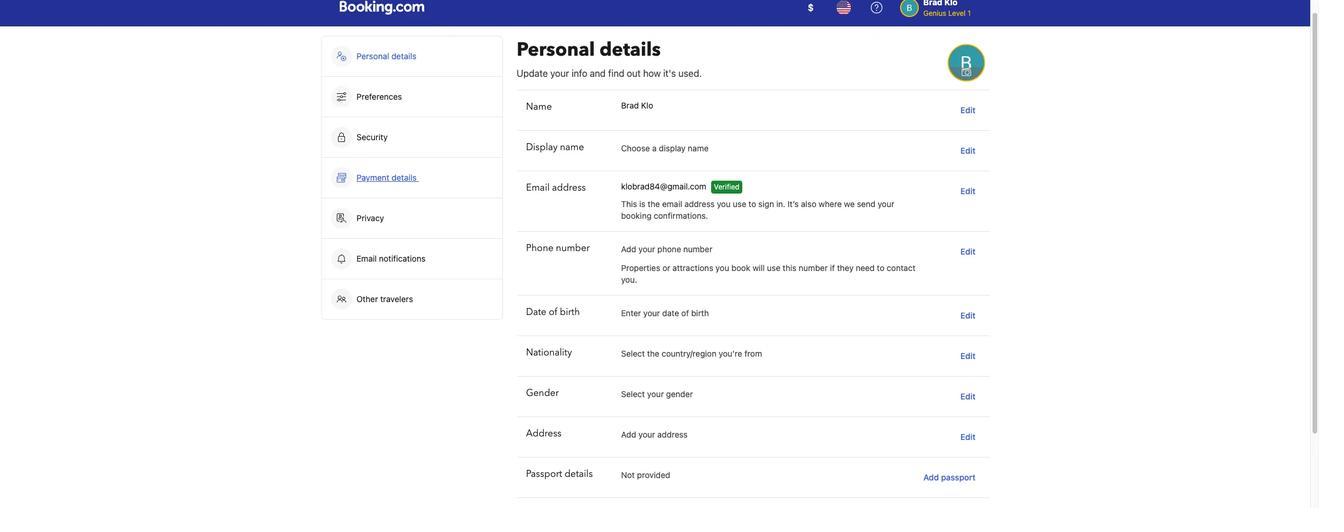 Task type: describe. For each thing, give the bounding box(es) containing it.
date
[[526, 306, 547, 319]]

1 vertical spatial the
[[647, 349, 660, 359]]

preferences link
[[321, 77, 502, 117]]

other
[[357, 294, 378, 304]]

select for nationality
[[621, 349, 645, 359]]

display name
[[526, 141, 584, 154]]

payment details
[[357, 173, 419, 183]]

$
[[808, 2, 814, 13]]

passport
[[942, 473, 976, 483]]

add passport
[[924, 473, 976, 483]]

contact
[[887, 263, 916, 273]]

select your gender
[[621, 389, 693, 399]]

personal details link
[[321, 36, 502, 76]]

date
[[663, 308, 679, 318]]

your inside this is the email address you use to sign in. it's also where we send your booking confirmations.
[[878, 199, 895, 209]]

phone
[[658, 244, 681, 254]]

your for enter your date of birth
[[644, 308, 660, 318]]

how
[[644, 68, 661, 79]]

payment
[[357, 173, 390, 183]]

sign
[[759, 199, 775, 209]]

display
[[526, 141, 558, 154]]

other travelers link
[[321, 279, 502, 319]]

gender
[[666, 389, 693, 399]]

you.
[[621, 275, 637, 285]]

edit for date of birth
[[961, 311, 976, 321]]

email for email notifications
[[357, 254, 377, 264]]

email address
[[526, 181, 586, 194]]

your for select your gender
[[647, 389, 664, 399]]

passport
[[526, 468, 563, 481]]

they
[[837, 263, 854, 273]]

name
[[526, 100, 552, 113]]

edit for display name
[[961, 146, 976, 156]]

nationality
[[526, 346, 572, 359]]

add for add your phone number
[[621, 244, 637, 254]]

you're
[[719, 349, 743, 359]]

edit for name
[[961, 105, 976, 115]]

confirmations.
[[654, 211, 708, 221]]

select the country/region you're from
[[621, 349, 763, 359]]

email notifications link
[[321, 239, 502, 279]]

address
[[526, 427, 562, 440]]

details for personal details update your info and find out how it's used.
[[600, 37, 661, 63]]

display
[[659, 143, 686, 153]]

security
[[357, 132, 388, 142]]

payment details link
[[321, 158, 502, 198]]

email
[[663, 199, 683, 209]]

country/region
[[662, 349, 717, 359]]

update
[[517, 68, 548, 79]]

enter
[[621, 308, 641, 318]]

choose
[[621, 143, 650, 153]]

level
[[949, 9, 966, 18]]

address inside this is the email address you use to sign in. it's also where we send your booking confirmations.
[[685, 199, 715, 209]]

edit for address
[[961, 432, 976, 442]]

phone number
[[526, 242, 590, 255]]

properties
[[621, 263, 661, 273]]

your for add your phone number
[[639, 244, 656, 254]]

details for payment details
[[392, 173, 417, 183]]

genius level 1
[[924, 9, 971, 18]]

not provided
[[621, 470, 671, 480]]

choose a display name
[[621, 143, 709, 153]]

if
[[830, 263, 835, 273]]

properties or attractions you book will use this number if they need to contact you.
[[621, 263, 916, 285]]

need
[[856, 263, 875, 273]]

details for personal details
[[392, 51, 417, 61]]

info
[[572, 68, 588, 79]]

personal details
[[357, 51, 417, 61]]

1 horizontal spatial of
[[682, 308, 689, 318]]

passport details
[[526, 468, 593, 481]]

this is the email address you use to sign in. it's also where we send your booking confirmations.
[[621, 199, 895, 221]]

genius
[[924, 9, 947, 18]]

book
[[732, 263, 751, 273]]

genius level 1 button
[[896, 0, 976, 21]]

1
[[968, 9, 971, 18]]

edit for phone number
[[961, 247, 976, 257]]

preferences
[[357, 92, 402, 102]]

other travelers
[[357, 294, 413, 304]]

also
[[801, 199, 817, 209]]

edit button for nationality
[[956, 346, 981, 367]]

edit for email address
[[961, 186, 976, 196]]

0 horizontal spatial number
[[556, 242, 590, 255]]

personal details update your info and find out how it's used.
[[517, 37, 702, 79]]

edit button for display name
[[956, 140, 981, 161]]

add for add passport
[[924, 473, 939, 483]]

1 horizontal spatial name
[[688, 143, 709, 153]]

email for email address
[[526, 181, 550, 194]]

0 horizontal spatial birth
[[560, 306, 580, 319]]



Task type: locate. For each thing, give the bounding box(es) containing it.
send
[[857, 199, 876, 209]]

address down gender
[[658, 430, 688, 440]]

personal up 'preferences'
[[357, 51, 389, 61]]

7 edit button from the top
[[956, 386, 981, 407]]

1 horizontal spatial birth
[[692, 308, 709, 318]]

0 horizontal spatial personal
[[357, 51, 389, 61]]

edit button for gender
[[956, 386, 981, 407]]

2 vertical spatial add
[[924, 473, 939, 483]]

name
[[560, 141, 584, 154], [688, 143, 709, 153]]

details inside personal details update your info and find out how it's used.
[[600, 37, 661, 63]]

use for phone number
[[767, 263, 781, 273]]

klo
[[641, 100, 653, 110]]

2 vertical spatial address
[[658, 430, 688, 440]]

your up the properties
[[639, 244, 656, 254]]

3 edit button from the top
[[956, 181, 981, 202]]

email down display
[[526, 181, 550, 194]]

add for add your address
[[621, 430, 637, 440]]

notifications
[[379, 254, 426, 264]]

0 vertical spatial email
[[526, 181, 550, 194]]

edit button for phone number
[[956, 241, 981, 262]]

not
[[621, 470, 635, 480]]

and
[[590, 68, 606, 79]]

select up add your address
[[621, 389, 645, 399]]

5 edit button from the top
[[956, 305, 981, 326]]

1 edit button from the top
[[956, 100, 981, 121]]

you inside properties or attractions you book will use this number if they need to contact you.
[[716, 263, 730, 273]]

add passport button
[[919, 467, 981, 488]]

0 vertical spatial address
[[552, 181, 586, 194]]

0 horizontal spatial to
[[749, 199, 757, 209]]

your inside personal details update your info and find out how it's used.
[[551, 68, 569, 79]]

add your address
[[621, 430, 688, 440]]

security link
[[321, 117, 502, 157]]

use down verified
[[733, 199, 747, 209]]

1 horizontal spatial personal
[[517, 37, 595, 63]]

it's
[[788, 199, 799, 209]]

name right 'display'
[[688, 143, 709, 153]]

you
[[717, 199, 731, 209], [716, 263, 730, 273]]

3 edit from the top
[[961, 186, 976, 196]]

8 edit button from the top
[[956, 427, 981, 448]]

personal up update
[[517, 37, 595, 63]]

1 select from the top
[[621, 349, 645, 359]]

select down enter
[[621, 349, 645, 359]]

8 edit from the top
[[961, 432, 976, 442]]

details for passport details
[[565, 468, 593, 481]]

where
[[819, 199, 842, 209]]

your right the send
[[878, 199, 895, 209]]

1 edit from the top
[[961, 105, 976, 115]]

is
[[640, 199, 646, 209]]

$ button
[[797, 0, 825, 22]]

verified
[[714, 183, 740, 191]]

you left the book
[[716, 263, 730, 273]]

1 horizontal spatial use
[[767, 263, 781, 273]]

details right passport
[[565, 468, 593, 481]]

the
[[648, 199, 660, 209], [647, 349, 660, 359]]

klobrad84@gmail.com
[[621, 181, 707, 191]]

use for email address
[[733, 199, 747, 209]]

of
[[549, 306, 558, 319], [682, 308, 689, 318]]

2 edit button from the top
[[956, 140, 981, 161]]

4 edit from the top
[[961, 247, 976, 257]]

this
[[621, 199, 637, 209]]

1 vertical spatial use
[[767, 263, 781, 273]]

2 edit from the top
[[961, 146, 976, 156]]

email notifications
[[357, 254, 426, 264]]

the left country/region
[[647, 349, 660, 359]]

1 horizontal spatial email
[[526, 181, 550, 194]]

number inside properties or attractions you book will use this number if they need to contact you.
[[799, 263, 828, 273]]

your left gender
[[647, 389, 664, 399]]

details right payment
[[392, 173, 417, 183]]

edit button
[[956, 100, 981, 121], [956, 140, 981, 161], [956, 181, 981, 202], [956, 241, 981, 262], [956, 305, 981, 326], [956, 346, 981, 367], [956, 386, 981, 407], [956, 427, 981, 448]]

birth
[[560, 306, 580, 319], [692, 308, 709, 318]]

a
[[653, 143, 657, 153]]

from
[[745, 349, 763, 359]]

personal
[[517, 37, 595, 63], [357, 51, 389, 61]]

1 vertical spatial you
[[716, 263, 730, 273]]

edit button for email address
[[956, 181, 981, 202]]

the inside this is the email address you use to sign in. it's also where we send your booking confirmations.
[[648, 199, 660, 209]]

we
[[844, 199, 855, 209]]

use right the will on the right of the page
[[767, 263, 781, 273]]

0 vertical spatial you
[[717, 199, 731, 209]]

add left passport
[[924, 473, 939, 483]]

0 horizontal spatial of
[[549, 306, 558, 319]]

personal for personal details
[[357, 51, 389, 61]]

details up preferences link
[[392, 51, 417, 61]]

you inside this is the email address you use to sign in. it's also where we send your booking confirmations.
[[717, 199, 731, 209]]

0 horizontal spatial email
[[357, 254, 377, 264]]

the right is
[[648, 199, 660, 209]]

number left if
[[799, 263, 828, 273]]

your
[[551, 68, 569, 79], [878, 199, 895, 209], [639, 244, 656, 254], [644, 308, 660, 318], [647, 389, 664, 399], [639, 430, 656, 440]]

2 select from the top
[[621, 389, 645, 399]]

0 vertical spatial to
[[749, 199, 757, 209]]

details
[[600, 37, 661, 63], [392, 51, 417, 61], [392, 173, 417, 183], [565, 468, 593, 481]]

1 vertical spatial select
[[621, 389, 645, 399]]

address down display name
[[552, 181, 586, 194]]

0 vertical spatial the
[[648, 199, 660, 209]]

email left notifications
[[357, 254, 377, 264]]

4 edit button from the top
[[956, 241, 981, 262]]

number up attractions
[[684, 244, 713, 254]]

add
[[621, 244, 637, 254], [621, 430, 637, 440], [924, 473, 939, 483]]

1 vertical spatial address
[[685, 199, 715, 209]]

edit button for date of birth
[[956, 305, 981, 326]]

edit for nationality
[[961, 351, 976, 361]]

7 edit from the top
[[961, 392, 976, 402]]

privacy link
[[321, 198, 502, 238]]

add inside dropdown button
[[924, 473, 939, 483]]

edit button for address
[[956, 427, 981, 448]]

out
[[627, 68, 641, 79]]

details up "out"
[[600, 37, 661, 63]]

address up confirmations.
[[685, 199, 715, 209]]

brad
[[621, 100, 639, 110]]

your left the info
[[551, 68, 569, 79]]

phone
[[526, 242, 554, 255]]

number
[[556, 242, 590, 255], [684, 244, 713, 254], [799, 263, 828, 273]]

6 edit button from the top
[[956, 346, 981, 367]]

0 vertical spatial add
[[621, 244, 637, 254]]

to inside this is the email address you use to sign in. it's also where we send your booking confirmations.
[[749, 199, 757, 209]]

1 horizontal spatial number
[[684, 244, 713, 254]]

attractions
[[673, 263, 714, 273]]

0 horizontal spatial name
[[560, 141, 584, 154]]

provided
[[637, 470, 671, 480]]

in.
[[777, 199, 786, 209]]

your for add your address
[[639, 430, 656, 440]]

0 horizontal spatial use
[[733, 199, 747, 209]]

select
[[621, 349, 645, 359], [621, 389, 645, 399]]

0 vertical spatial use
[[733, 199, 747, 209]]

or
[[663, 263, 671, 273]]

add up not
[[621, 430, 637, 440]]

date of birth
[[526, 306, 580, 319]]

used.
[[679, 68, 702, 79]]

you down verified
[[717, 199, 731, 209]]

name right display
[[560, 141, 584, 154]]

booking
[[621, 211, 652, 221]]

0 vertical spatial select
[[621, 349, 645, 359]]

6 edit from the top
[[961, 351, 976, 361]]

gender
[[526, 387, 559, 400]]

personal for personal details update your info and find out how it's used.
[[517, 37, 595, 63]]

edit
[[961, 105, 976, 115], [961, 146, 976, 156], [961, 186, 976, 196], [961, 247, 976, 257], [961, 311, 976, 321], [961, 351, 976, 361], [961, 392, 976, 402], [961, 432, 976, 442]]

use
[[733, 199, 747, 209], [767, 263, 781, 273]]

use inside properties or attractions you book will use this number if they need to contact you.
[[767, 263, 781, 273]]

5 edit from the top
[[961, 311, 976, 321]]

personal inside personal details update your info and find out how it's used.
[[517, 37, 595, 63]]

2 horizontal spatial number
[[799, 263, 828, 273]]

1 vertical spatial add
[[621, 430, 637, 440]]

1 horizontal spatial to
[[877, 263, 885, 273]]

will
[[753, 263, 765, 273]]

use inside this is the email address you use to sign in. it's also where we send your booking confirmations.
[[733, 199, 747, 209]]

brad klo
[[621, 100, 653, 110]]

your up not provided
[[639, 430, 656, 440]]

to right need at bottom
[[877, 263, 885, 273]]

edit for gender
[[961, 392, 976, 402]]

edit button for name
[[956, 100, 981, 121]]

to left the sign
[[749, 199, 757, 209]]

1 vertical spatial to
[[877, 263, 885, 273]]

travelers
[[380, 294, 413, 304]]

it's
[[664, 68, 676, 79]]

enter your date of birth
[[621, 308, 709, 318]]

add your phone number
[[621, 244, 713, 254]]

privacy
[[357, 213, 384, 223]]

number right the phone
[[556, 242, 590, 255]]

find
[[608, 68, 625, 79]]

to
[[749, 199, 757, 209], [877, 263, 885, 273]]

select for gender
[[621, 389, 645, 399]]

your left date
[[644, 308, 660, 318]]

this
[[783, 263, 797, 273]]

add up the properties
[[621, 244, 637, 254]]

to inside properties or attractions you book will use this number if they need to contact you.
[[877, 263, 885, 273]]

1 vertical spatial email
[[357, 254, 377, 264]]



Task type: vqa. For each thing, say whether or not it's contained in the screenshot.
"YOUR" inside the the personal details update your info and find out how it's used.
yes



